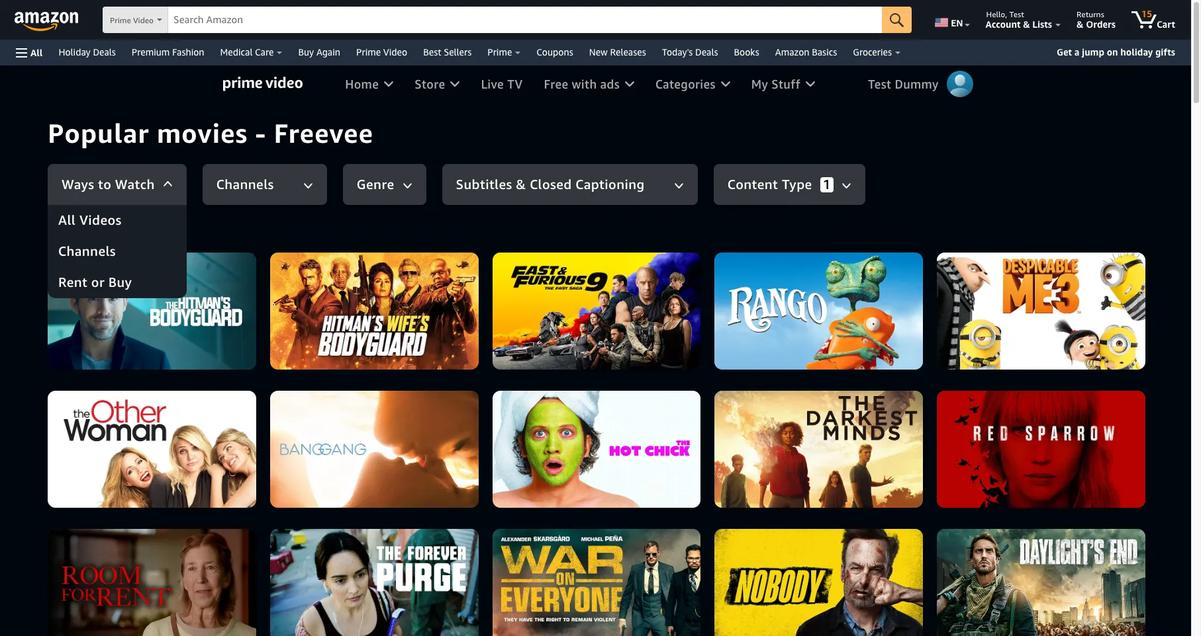 Task type: describe. For each thing, give the bounding box(es) containing it.
premium
[[132, 46, 170, 58]]

home link
[[335, 66, 404, 103]]

premium fashion
[[132, 46, 204, 58]]

all button
[[10, 40, 49, 66]]

all videos button
[[48, 205, 187, 236]]

stuff
[[772, 76, 800, 92]]

get
[[1057, 46, 1072, 58]]

expander down image for subtitles & closed captioning
[[674, 182, 684, 189]]

captioning
[[576, 176, 645, 193]]

today's deals
[[662, 46, 718, 58]]

returns
[[1077, 9, 1104, 19]]

tv
[[507, 76, 523, 92]]

channels button
[[48, 236, 187, 268]]

again
[[316, 46, 340, 58]]

books link
[[726, 43, 767, 62]]

my
[[751, 76, 768, 92]]

premium fashion link
[[124, 43, 212, 62]]

today's
[[662, 46, 693, 58]]

en
[[951, 17, 963, 28]]

2 horizontal spatial prime
[[487, 46, 512, 58]]

all for all videos
[[58, 212, 76, 229]]

1 horizontal spatial video
[[383, 46, 407, 58]]

subtitles & closed captioning
[[456, 176, 645, 193]]

holiday deals
[[59, 46, 116, 58]]

cart
[[1157, 19, 1175, 30]]

type
[[782, 176, 812, 193]]

holiday
[[59, 46, 91, 58]]

watch
[[115, 176, 155, 193]]

video inside search box
[[133, 15, 154, 25]]

ads
[[600, 76, 620, 92]]

account
[[986, 19, 1021, 30]]

books
[[734, 46, 759, 58]]

movies
[[157, 117, 248, 149]]

best sellers link
[[415, 43, 480, 62]]

fashion
[[172, 46, 204, 58]]

or
[[91, 274, 105, 291]]

today's deals link
[[654, 43, 726, 62]]

live tv
[[481, 76, 523, 92]]

buy inside buy again link
[[298, 46, 314, 58]]

channels for ways to watch
[[216, 176, 274, 193]]

home
[[345, 76, 379, 92]]

holiday deals link
[[51, 43, 124, 62]]

on
[[1107, 46, 1118, 58]]

Prime Video search field
[[103, 7, 912, 34]]

groceries link
[[845, 43, 908, 62]]

& for returns
[[1077, 19, 1084, 30]]

& for account
[[1023, 19, 1030, 30]]

closed
[[530, 176, 572, 193]]

live
[[481, 76, 504, 92]]

ways
[[62, 176, 94, 193]]

jump
[[1082, 46, 1104, 58]]

popular
[[48, 117, 149, 149]]

free with ads
[[544, 76, 620, 92]]

expander down image inside icon
[[164, 182, 171, 186]]

prime video inside search box
[[110, 15, 154, 25]]

content type
[[728, 176, 812, 193]]

videos
[[79, 212, 122, 229]]

prime video link
[[348, 43, 415, 62]]

1 vertical spatial prime video
[[356, 46, 407, 58]]

en link
[[927, 3, 976, 36]]

buy again
[[298, 46, 340, 58]]

sellers
[[444, 46, 472, 58]]

amazon
[[775, 46, 809, 58]]

basics
[[812, 46, 837, 58]]

genre
[[357, 176, 394, 193]]

get a jump on holiday gifts
[[1057, 46, 1175, 58]]

rent or buy
[[58, 274, 132, 291]]

ways to watch
[[62, 176, 155, 193]]

coupons
[[537, 46, 573, 58]]

Search Amazon text field
[[168, 7, 882, 32]]

amazon basics
[[775, 46, 837, 58]]

medical care
[[220, 46, 274, 58]]

buy again link
[[290, 43, 348, 62]]

rent
[[58, 274, 88, 291]]

medical care link
[[212, 43, 290, 62]]

lists
[[1032, 19, 1052, 30]]

a
[[1074, 46, 1080, 58]]



Task type: locate. For each thing, give the bounding box(es) containing it.
expander down image for ways to watch
[[163, 180, 173, 187]]

freevee
[[274, 117, 373, 149]]

0 horizontal spatial prime
[[110, 15, 131, 25]]

none submit inside prime video search box
[[882, 7, 912, 33]]

expander down image
[[402, 182, 412, 189], [304, 184, 312, 188], [404, 184, 411, 188], [675, 184, 683, 188], [843, 184, 850, 188]]

store
[[415, 76, 445, 92]]

gifts
[[1155, 46, 1175, 58]]

prime up live tv link
[[487, 46, 512, 58]]

& left closed
[[516, 176, 526, 193]]

0 horizontal spatial deals
[[93, 46, 116, 58]]

video left best
[[383, 46, 407, 58]]

1 horizontal spatial channels
[[216, 176, 274, 193]]

1 vertical spatial video
[[383, 46, 407, 58]]

None submit
[[882, 7, 912, 33]]

groceries
[[853, 46, 892, 58]]

0 vertical spatial buy
[[298, 46, 314, 58]]

channels down -
[[216, 176, 274, 193]]

1 horizontal spatial prime
[[356, 46, 381, 58]]

subtitles
[[456, 176, 512, 193]]

1 vertical spatial all
[[58, 212, 76, 229]]

prime inside search box
[[110, 15, 131, 25]]

my stuff link
[[741, 66, 826, 103]]

buy
[[298, 46, 314, 58], [108, 274, 132, 291]]

0 horizontal spatial video
[[133, 15, 154, 25]]

prime video image
[[223, 77, 303, 92]]

1 vertical spatial channels
[[58, 243, 116, 260]]

account & lists
[[986, 19, 1052, 30]]

1 horizontal spatial &
[[1023, 19, 1030, 30]]

all inside button
[[30, 47, 43, 58]]

categories link
[[645, 66, 741, 103]]

0 horizontal spatial channels
[[58, 243, 116, 260]]

prime
[[110, 15, 131, 25], [356, 46, 381, 58], [487, 46, 512, 58]]

buy inside rent or buy button
[[108, 274, 132, 291]]

care
[[255, 46, 274, 58]]

all videos
[[58, 212, 122, 229]]

new
[[589, 46, 608, 58]]

new releases link
[[581, 43, 654, 62]]

coupons link
[[529, 43, 581, 62]]

checkbox unselected image
[[213, 251, 235, 273], [453, 289, 474, 311], [213, 364, 235, 386], [453, 402, 474, 424], [724, 402, 746, 424], [453, 440, 474, 462], [724, 440, 746, 462], [213, 477, 235, 499], [453, 477, 474, 499], [213, 515, 235, 537], [213, 553, 235, 575], [213, 591, 235, 612], [453, 591, 474, 612], [453, 628, 474, 637]]

free with ads link
[[533, 66, 645, 103]]

holiday
[[1121, 46, 1153, 58]]

video
[[133, 15, 154, 25], [383, 46, 407, 58]]

buy left again
[[298, 46, 314, 58]]

rent or buy button
[[48, 268, 187, 299]]

1 horizontal spatial prime video
[[356, 46, 407, 58]]

expander down image for channels
[[304, 184, 312, 188]]

video up premium
[[133, 15, 154, 25]]

1 horizontal spatial deals
[[695, 46, 718, 58]]

deals inside today's deals link
[[695, 46, 718, 58]]

best
[[423, 46, 441, 58]]

& inside returns & orders
[[1077, 19, 1084, 30]]

-
[[255, 117, 266, 149]]

prime up home "link"
[[356, 46, 381, 58]]

returns & orders
[[1077, 9, 1116, 30]]

channels inside button
[[58, 243, 116, 260]]

live tv link
[[470, 66, 533, 103]]

deals right today's
[[695, 46, 718, 58]]

hello,
[[986, 9, 1007, 19]]

2 deals from the left
[[695, 46, 718, 58]]

all down amazon image
[[30, 47, 43, 58]]

test
[[1009, 9, 1024, 19]]

prime video up premium
[[110, 15, 154, 25]]

expander down image
[[163, 180, 173, 187], [164, 182, 171, 186], [303, 182, 313, 189], [674, 182, 684, 189], [841, 182, 851, 189]]

all for all
[[30, 47, 43, 58]]

all left videos
[[58, 212, 76, 229]]

content
[[728, 176, 778, 193]]

new releases
[[589, 46, 646, 58]]

2 horizontal spatial &
[[1077, 19, 1084, 30]]

prime up 'holiday deals'
[[110, 15, 131, 25]]

1 vertical spatial buy
[[108, 274, 132, 291]]

0 horizontal spatial buy
[[108, 274, 132, 291]]

buy right or
[[108, 274, 132, 291]]

hello, test
[[986, 9, 1024, 19]]

0 vertical spatial prime video
[[110, 15, 154, 25]]

prime video up home "link"
[[356, 46, 407, 58]]

deals for today's deals
[[695, 46, 718, 58]]

expander down image for subtitles & closed captioning
[[675, 184, 683, 188]]

expander down image for genre
[[404, 184, 411, 188]]

get a jump on holiday gifts link
[[1052, 44, 1181, 61]]

amazon basics link
[[767, 43, 845, 62]]

store link
[[404, 66, 470, 103]]

deals inside the holiday deals link
[[93, 46, 116, 58]]

popular movies - freevee
[[48, 117, 373, 149]]

checkbox unselected image
[[453, 251, 474, 273], [724, 251, 746, 273], [213, 289, 235, 311], [724, 289, 746, 311], [213, 326, 235, 348], [453, 326, 474, 348], [724, 326, 746, 348], [453, 364, 474, 386], [724, 364, 746, 386], [213, 440, 235, 462], [724, 477, 746, 499], [453, 515, 474, 537], [724, 515, 746, 537], [453, 553, 474, 575], [213, 628, 235, 637]]

& left lists
[[1023, 19, 1030, 30]]

15
[[1141, 8, 1152, 19]]

navigation navigation
[[0, 0, 1191, 66]]

0 vertical spatial video
[[133, 15, 154, 25]]

expander down image for channels
[[303, 182, 313, 189]]

0 vertical spatial all
[[30, 47, 43, 58]]

categories
[[655, 76, 716, 92]]

to
[[98, 176, 111, 193]]

deals right the holiday
[[93, 46, 116, 58]]

0 horizontal spatial all
[[30, 47, 43, 58]]

channels down the all videos
[[58, 243, 116, 260]]

all
[[30, 47, 43, 58], [58, 212, 76, 229]]

with
[[572, 76, 597, 92]]

0 vertical spatial channels
[[216, 176, 274, 193]]

prime link
[[480, 43, 529, 62]]

1
[[823, 176, 831, 193]]

0 horizontal spatial &
[[516, 176, 526, 193]]

& left orders
[[1077, 19, 1084, 30]]

channels
[[216, 176, 274, 193], [58, 243, 116, 260]]

orders
[[1086, 19, 1116, 30]]

all inside "button"
[[58, 212, 76, 229]]

1 horizontal spatial all
[[58, 212, 76, 229]]

medical
[[220, 46, 253, 58]]

deals for holiday deals
[[93, 46, 116, 58]]

amazon image
[[15, 12, 79, 32]]

channels for all videos
[[58, 243, 116, 260]]

deals
[[93, 46, 116, 58], [695, 46, 718, 58]]

best sellers
[[423, 46, 472, 58]]

1 deals from the left
[[93, 46, 116, 58]]

1 horizontal spatial buy
[[298, 46, 314, 58]]

0 horizontal spatial prime video
[[110, 15, 154, 25]]

free
[[544, 76, 568, 92]]

prime video
[[110, 15, 154, 25], [356, 46, 407, 58]]

&
[[1023, 19, 1030, 30], [1077, 19, 1084, 30], [516, 176, 526, 193]]

releases
[[610, 46, 646, 58]]

& for subtitles
[[516, 176, 526, 193]]

my stuff
[[751, 76, 800, 92]]



Task type: vqa. For each thing, say whether or not it's contained in the screenshot.
the $ inside $ 25 99
no



